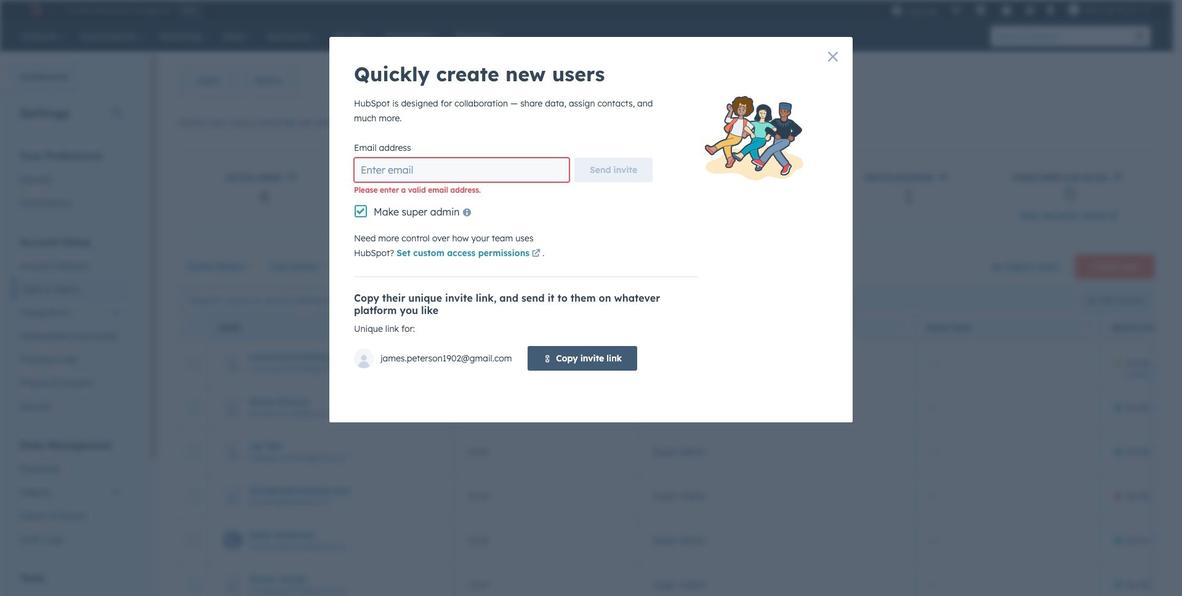 Task type: vqa. For each thing, say whether or not it's contained in the screenshot.
'with' within track the revenue opportunities associated with this record.
no



Task type: locate. For each thing, give the bounding box(es) containing it.
0 horizontal spatial press to sort. image
[[900, 322, 905, 331]]

dialog
[[329, 37, 853, 422]]

1 horizontal spatial press to sort. image
[[1085, 322, 1090, 331]]

1 horizontal spatial press to sort. element
[[1085, 322, 1090, 333]]

1 press to sort. element from the left
[[900, 322, 905, 333]]

2 access element from the top
[[639, 385, 916, 430]]

seat element
[[454, 385, 639, 430]]

press to sort. image for 2nd press to sort. element from the right
[[900, 322, 905, 331]]

access element
[[639, 341, 916, 385], [639, 385, 916, 430]]

1 press to sort. image from the left
[[900, 322, 905, 331]]

navigation
[[179, 65, 299, 96]]

press to sort. element
[[900, 322, 905, 333], [1085, 322, 1090, 333]]

marketplaces image
[[975, 6, 986, 17]]

link opens in a new window image
[[1110, 209, 1118, 224], [1110, 212, 1118, 221], [532, 247, 540, 262]]

1 access element from the top
[[639, 341, 916, 385]]

2 press to sort. image from the left
[[1085, 322, 1090, 331]]

press to sort. image
[[900, 322, 905, 331], [1085, 322, 1090, 331]]

0 horizontal spatial press to sort. element
[[900, 322, 905, 333]]

menu
[[885, 0, 1158, 20]]

column header
[[454, 314, 639, 341]]



Task type: describe. For each thing, give the bounding box(es) containing it.
your preferences element
[[12, 149, 129, 215]]

Search HubSpot search field
[[991, 26, 1130, 47]]

data management element
[[12, 438, 129, 551]]

jer mill image
[[1068, 4, 1079, 15]]

Search name or email address search field
[[182, 289, 361, 311]]

press to sort. image for second press to sort. element from left
[[1085, 322, 1090, 331]]

link opens in a new window image
[[532, 249, 540, 259]]

close image
[[828, 52, 838, 62]]

2 press to sort. element from the left
[[1085, 322, 1090, 333]]

Enter email email field
[[354, 158, 570, 182]]

account setup element
[[12, 235, 129, 418]]



